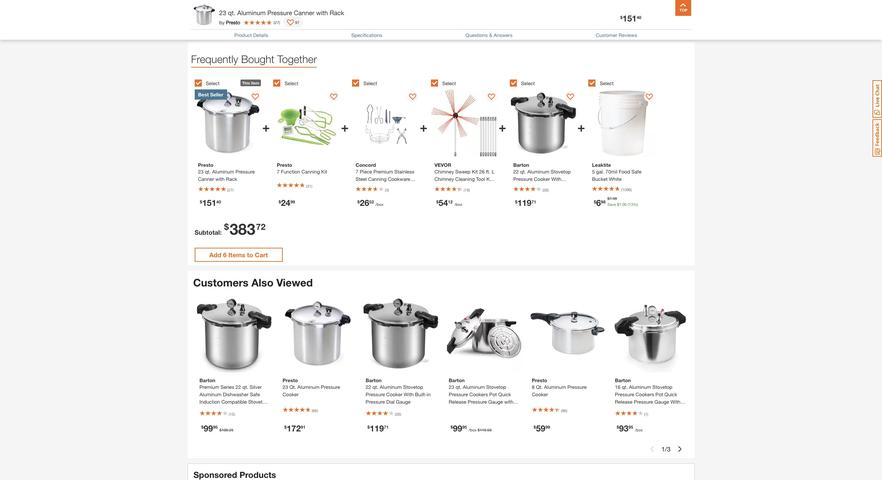 Task type: vqa. For each thing, say whether or not it's contained in the screenshot.


Task type: describe. For each thing, give the bounding box(es) containing it.
( 26 ) inside 5 / 6 group
[[542, 188, 549, 192]]

7 inside $ 6 98 $ 7 . 98 save $ 1 . 00 ( 13 %)
[[609, 196, 612, 201]]

) inside 2 / 6 group
[[311, 184, 312, 189]]

$ inside $ 26 52 /box
[[357, 199, 360, 204]]

( 18 )
[[464, 188, 470, 192]]

( inside $ 6 98 $ 7 . 98 save $ 1 . 00 ( 13 %)
[[628, 202, 629, 207]]

the home depot logo image
[[193, 6, 216, 28]]

22 inside 5 / 6 group
[[513, 169, 519, 175]]

qt. inside barton 23 qt. aluminum stovetop pressure cookers pot quick release pressure gauge with rack
[[456, 384, 461, 390]]

/box for 26
[[376, 202, 383, 207]]

$ inside $ 24 99
[[279, 199, 281, 204]]

1 horizontal spatial 98
[[613, 196, 617, 201]]

97 button
[[283, 17, 303, 27]]

with inside barton 16 qt. aluminum stovetop pressure cookers pot quick release pressure gauge with rack
[[670, 399, 680, 405]]

in inside barton premium series 22 qt. silver aluminum dishwasher safe induction compatible stovetop pressure cookers with built-in gauge
[[262, 406, 266, 412]]

1 / 6 group
[[195, 75, 270, 218]]

white
[[609, 176, 622, 182]]

$ inside "1 / 6" group
[[200, 199, 202, 204]]

1 horizontal spatial 22
[[366, 384, 371, 390]]

$ 93 95 /box
[[617, 424, 643, 434]]

baton
[[238, 13, 253, 20]]

gauge inside barton 23 qt. aluminum stovetop pressure cookers pot quick release pressure gauge with rack
[[488, 399, 503, 405]]

0 horizontal spatial tool
[[456, 198, 465, 204]]

chimney sweep kit 26 ft. l chimney cleaning tool kits with 8 nylon flexible rods chimney brush kit fireplace tool image
[[431, 89, 499, 157]]

) inside 3 / 6 'group'
[[388, 188, 389, 192]]

1 vertical spatial with
[[404, 392, 414, 398]]

+ for presto
[[341, 119, 349, 135]]

display image for barton
[[567, 94, 574, 101]]

gauge inside barton premium series 22 qt. silver aluminum dishwasher safe induction compatible stovetop pressure cookers with built-in gauge
[[199, 414, 214, 420]]

$ 151 40 inside "1 / 6" group
[[200, 198, 221, 208]]

rods
[[481, 184, 493, 189]]

with inside barton premium series 22 qt. silver aluminum dishwasher safe induction compatible stovetop pressure cookers with built-in gauge
[[240, 406, 249, 412]]

( inside 3 / 6 'group'
[[385, 188, 386, 192]]

together
[[277, 53, 317, 65]]

cookers for 23
[[469, 392, 488, 398]]

12
[[448, 199, 453, 204]]

$ 26 52 /box
[[357, 198, 383, 208]]

select for vevor
[[442, 80, 456, 86]]

qt. for 172
[[289, 384, 296, 390]]

1 horizontal spatial in
[[427, 392, 431, 398]]

answers
[[494, 32, 513, 38]]

7 for /box
[[356, 169, 358, 175]]

lid
[[391, 191, 398, 197]]

aluminum inside 5 / 6 group
[[527, 169, 549, 175]]

barton for "16 qt. aluminum stovetop pressure cookers pot quick release pressure gauge with rack" image at the bottom right
[[615, 378, 631, 384]]

cooker inside 'presto 23 qt. aluminum pressure cooker'
[[283, 392, 299, 398]]

95 for $ 99 95 $ 106 . 25
[[213, 425, 218, 430]]

$ 24 99
[[279, 198, 295, 208]]

cooker inside presto 8 qt. aluminum pressure cooker
[[532, 392, 548, 398]]

this
[[242, 81, 250, 85]]

8 qt. aluminum pressure cooker image
[[528, 295, 606, 373]]

silver
[[250, 384, 262, 390]]

piece
[[360, 169, 372, 175]]

presto for 24
[[277, 162, 292, 168]]

99 inside $ 59 99
[[545, 425, 550, 430]]

2 vertical spatial 1
[[661, 445, 665, 453]]

sponsored products
[[193, 470, 276, 480]]

bought
[[241, 53, 274, 65]]

aluminum inside barton 16 qt. aluminum stovetop pressure cookers pot quick release pressure gauge with rack
[[629, 384, 651, 390]]

23 qt. aluminum pressure cooker image
[[279, 295, 357, 373]]

canner
[[294, 9, 314, 17]]

kit inside presto 7 function canning kit
[[321, 169, 327, 175]]

0 vertical spatial tool
[[476, 176, 485, 182]]

( inside 4 / 6 group
[[464, 188, 465, 192]]

( 66 )
[[312, 408, 318, 413]]

aluminum inside barton premium series 22 qt. silver aluminum dishwasher safe induction compatible stovetop pressure cookers with built-in gauge
[[199, 392, 221, 398]]

to
[[247, 251, 253, 259]]

safe inside leaktite 5 gal. 70mil food safe bucket white
[[632, 169, 641, 175]]

( 15 )
[[229, 412, 235, 417]]

customers also viewed
[[193, 276, 313, 289]]

ft.
[[486, 169, 490, 175]]

7 for 24
[[277, 169, 280, 175]]

3 inside 'group'
[[386, 188, 388, 192]]

viewed
[[276, 276, 313, 289]]

54
[[439, 198, 448, 208]]

barton inside 5 / 6 group
[[513, 162, 529, 168]]

in inside 5 / 6 group
[[525, 184, 529, 189]]

induction
[[199, 399, 220, 405]]

+ for vevor
[[499, 119, 506, 135]]

premium inside barton premium series 22 qt. silver aluminum dishwasher safe induction compatible stovetop pressure cookers with built-in gauge
[[199, 384, 219, 390]]

50
[[487, 428, 492, 432]]

2 / 6 group
[[273, 75, 349, 218]]

0 horizontal spatial 98
[[601, 199, 606, 204]]

$ inside subtotal: $ 383 72
[[224, 222, 229, 232]]

rack,
[[398, 184, 411, 189]]

cleaning
[[455, 176, 475, 182]]

canning inside presto 7 function canning kit
[[302, 169, 320, 175]]

70815
[[298, 13, 314, 20]]

product image image
[[193, 4, 216, 26]]

pot for with
[[489, 392, 497, 398]]

nylon
[[449, 184, 462, 189]]

add
[[209, 251, 221, 259]]

rack for barton 16 qt. aluminum stovetop pressure cookers pot quick release pressure gauge with rack
[[615, 406, 626, 412]]

vevor
[[434, 162, 451, 168]]

built- inside barton premium series 22 qt. silver aluminum dishwasher safe induction compatible stovetop pressure cookers with built-in gauge
[[250, 406, 262, 412]]

26 inside 5 / 6 group
[[543, 188, 548, 192]]

3 / 6 group
[[352, 75, 427, 218]]

sponsored
[[193, 470, 237, 480]]

59
[[536, 424, 545, 434]]

1 horizontal spatial customer reviews
[[596, 32, 637, 38]]

display image for 26
[[409, 94, 416, 101]]

1 vertical spatial customer
[[596, 32, 617, 38]]

$ 6 98 $ 7 . 98 save $ 1 . 00 ( 13 %)
[[594, 196, 638, 208]]

$ inside $ 172 91
[[284, 425, 287, 430]]

115
[[480, 428, 486, 432]]

diy
[[614, 18, 623, 25]]

best seller
[[198, 92, 223, 98]]

diy button
[[607, 8, 629, 25]]

presto 7 function canning kit
[[277, 162, 327, 175]]

kit right sweep
[[472, 169, 478, 175]]

best
[[198, 92, 209, 98]]

70815 button
[[290, 13, 314, 20]]

rouge
[[255, 13, 271, 20]]

172
[[287, 424, 301, 434]]

1096
[[622, 187, 631, 192]]

built- inside 5 / 6 group
[[513, 184, 525, 189]]

$ 54 12 /box
[[436, 198, 462, 208]]

. inside the $ 99 95 /box $ 115 . 50
[[486, 428, 487, 432]]

vevor chimney sweep kit 26 ft. l chimney cleaning tool kits with 8 nylon flexible rods chimney brush kit fireplace tool
[[434, 162, 495, 204]]

by
[[219, 19, 225, 25]]

0 horizontal spatial barton 22 qt. aluminum stovetop pressure cooker with built-in pressure dial gauge
[[366, 378, 431, 405]]

99 inside $ 24 99
[[290, 199, 295, 204]]

select inside "1 / 6" group
[[206, 80, 220, 86]]

) inside 5 / 6 group
[[548, 188, 549, 192]]

dishwasher
[[223, 392, 249, 398]]

What can we help you find today? search field
[[327, 10, 521, 24]]

set
[[356, 184, 363, 189]]

+ inside "1 / 6" group
[[262, 119, 270, 135]]

release for 23
[[449, 399, 466, 405]]

0 vertical spatial 40
[[637, 15, 641, 20]]

quick for with
[[664, 392, 677, 398]]

0 vertical spatial customer
[[191, 14, 221, 22]]

barton 23 qt. aluminum stovetop pressure cookers pot quick release pressure gauge with rack
[[449, 378, 513, 412]]

/box for 99
[[469, 428, 477, 432]]

1 vertical spatial 119
[[370, 424, 384, 434]]

0 horizontal spatial 22 qt. aluminum stovetop pressure cooker with built-in pressure dial gauge image
[[362, 295, 440, 373]]

5 out of 5
[[191, 25, 212, 31]]

22 inside barton premium series 22 qt. silver aluminum dishwasher safe induction compatible stovetop pressure cookers with built-in gauge
[[236, 384, 241, 390]]

$ 59 99
[[534, 424, 550, 434]]

. inside $ 99 95 $ 106 . 25
[[228, 428, 229, 432]]

cookware
[[388, 176, 410, 182]]

23 for barton
[[449, 384, 454, 390]]

products
[[240, 470, 276, 480]]

questions & answers
[[465, 32, 513, 38]]

27
[[275, 20, 279, 24]]

premium series 22 qt. silver aluminum dishwasher safe induction compatible stovetop pressure cookers with built-in gauge image
[[196, 295, 273, 373]]

151 inside "1 / 6" group
[[202, 198, 216, 208]]

93
[[619, 424, 628, 434]]

( 1 )
[[644, 412, 648, 417]]

add 6 items to cart
[[209, 251, 268, 259]]

tongs,
[[356, 191, 370, 197]]

$ 172 91
[[284, 424, 305, 434]]

stovetop inside 5 / 6 group
[[551, 169, 571, 175]]

this item
[[242, 81, 259, 85]]

with inside concord 7 piece premium stainless steel canning cookware set starter kit with rack, tongs, wrench, lid lifter
[[388, 184, 397, 189]]

(27)
[[244, 25, 252, 31]]

pressure inside presto 8 qt. aluminum pressure cooker
[[567, 384, 587, 390]]

71 inside 5 / 6 group
[[531, 199, 536, 204]]

$ inside $ 59 99
[[534, 425, 536, 430]]

kits
[[486, 176, 495, 182]]

5 inside leaktite 5 gal. 70mil food safe bucket white
[[592, 169, 595, 175]]

presto for 59
[[532, 378, 547, 384]]

steel
[[356, 176, 367, 182]]

add 6 items to cart button
[[195, 248, 283, 262]]

gauge inside 5 / 6 group
[[513, 191, 528, 197]]

0 horizontal spatial customer reviews
[[191, 14, 248, 22]]

display image inside "97" dropdown button
[[287, 19, 294, 26]]

$ inside $ 54 12 /box
[[436, 199, 439, 204]]

95 for $ 99 95 /box $ 115 . 50
[[462, 425, 467, 430]]

0 horizontal spatial rack
[[330, 9, 344, 17]]

aluminum inside barton 23 qt. aluminum stovetop pressure cookers pot quick release pressure gauge with rack
[[463, 384, 485, 390]]

22 qt. aluminum stovetop pressure cooker with built-in pressure dial gauge image inside 5 / 6 group
[[510, 89, 577, 157]]

kit right 18
[[470, 191, 476, 197]]

1 horizontal spatial 151
[[623, 13, 637, 23]]

aluminum inside presto 8 qt. aluminum pressure cooker
[[544, 384, 566, 390]]

select for barton
[[521, 80, 535, 86]]

select for concord
[[363, 80, 377, 86]]

8 inside vevor chimney sweep kit 26 ft. l chimney cleaning tool kits with 8 nylon flexible rods chimney brush kit fireplace tool
[[445, 184, 448, 189]]

1 horizontal spatial built-
[[415, 392, 427, 398]]

15
[[230, 412, 234, 417]]

product
[[234, 32, 252, 38]]

52
[[369, 199, 374, 204]]

gal.
[[596, 169, 604, 175]]

premium inside concord 7 piece premium stainless steel canning cookware set starter kit with rack, tongs, wrench, lid lifter
[[373, 169, 393, 175]]

lifter
[[399, 191, 410, 197]]



Task type: locate. For each thing, give the bounding box(es) containing it.
1 vertical spatial customer reviews
[[596, 32, 637, 38]]

3 select from the left
[[363, 80, 377, 86]]

2 vertical spatial in
[[262, 406, 266, 412]]

feedback link image
[[873, 119, 882, 157]]

5 / 6 group
[[510, 75, 585, 218]]

5
[[191, 25, 194, 31], [209, 25, 212, 31], [592, 169, 595, 175]]

0 horizontal spatial with
[[404, 392, 414, 398]]

$ 99 95 $ 106 . 25
[[201, 424, 233, 434]]

1 vertical spatial reviews
[[619, 32, 637, 38]]

cart
[[255, 251, 268, 259]]

$ 119 71 inside 5 / 6 group
[[515, 198, 536, 208]]

chimney up the nylon
[[434, 176, 454, 182]]

0 horizontal spatial 7
[[277, 169, 280, 175]]

cookers up the $ 99 95 /box $ 115 . 50
[[469, 392, 488, 398]]

brush
[[455, 191, 468, 197]]

119
[[517, 198, 531, 208], [370, 424, 384, 434]]

70mil
[[605, 169, 617, 175]]

97
[[295, 20, 299, 24]]

5 right of
[[209, 25, 212, 31]]

0 vertical spatial dial
[[551, 184, 559, 189]]

1 horizontal spatial 3
[[667, 445, 671, 453]]

0 vertical spatial $ 151 40
[[620, 13, 641, 23]]

premium
[[373, 169, 393, 175], [199, 384, 219, 390]]

select inside 5 / 6 group
[[521, 80, 535, 86]]

1 vertical spatial dial
[[386, 399, 395, 405]]

0 vertical spatial reviews
[[223, 14, 248, 22]]

barton for premium series 22 qt. silver aluminum dishwasher safe induction compatible stovetop pressure cookers with built-in gauge image
[[199, 378, 215, 384]]

0 horizontal spatial 3
[[386, 188, 388, 192]]

bucket
[[592, 176, 608, 182]]

cooker inside 5 / 6 group
[[534, 176, 550, 182]]

by presto
[[219, 19, 240, 25]]

$ 99 95 /box $ 115 . 50
[[451, 424, 492, 434]]

119 inside 5 / 6 group
[[517, 198, 531, 208]]

gauge
[[513, 191, 528, 197], [396, 399, 411, 405], [488, 399, 503, 405], [654, 399, 669, 405], [199, 414, 214, 420]]

0 horizontal spatial 95
[[213, 425, 218, 430]]

frequently
[[191, 53, 238, 65]]

40
[[637, 15, 641, 20], [216, 199, 221, 204]]

(
[[274, 20, 275, 24], [306, 184, 307, 189], [621, 187, 622, 192], [385, 188, 386, 192], [464, 188, 465, 192], [542, 188, 543, 192], [628, 202, 629, 207], [312, 408, 313, 413], [561, 408, 562, 413], [229, 412, 230, 417], [395, 412, 396, 417], [644, 412, 645, 417]]

25
[[229, 428, 233, 432]]

stovetop inside barton premium series 22 qt. silver aluminum dishwasher safe induction compatible stovetop pressure cookers with built-in gauge
[[248, 399, 268, 405]]

1 vertical spatial $ 119 71
[[367, 424, 389, 434]]

0 vertical spatial barton 22 qt. aluminum stovetop pressure cooker with built-in pressure dial gauge
[[513, 162, 571, 197]]

/box right 93
[[635, 428, 643, 432]]

7 function canning kit image
[[273, 89, 341, 157]]

23
[[219, 9, 226, 17], [283, 384, 288, 390], [449, 384, 454, 390]]

+ inside 4 / 6 group
[[499, 119, 506, 135]]

+ inside 3 / 6 'group'
[[420, 119, 427, 135]]

cooker
[[534, 176, 550, 182], [283, 392, 299, 398], [386, 392, 402, 398], [532, 392, 548, 398]]

0 horizontal spatial pot
[[489, 392, 497, 398]]

2 quick from the left
[[664, 392, 677, 398]]

pressure
[[267, 9, 292, 17], [513, 176, 533, 182], [530, 184, 550, 189], [321, 384, 340, 390], [567, 384, 587, 390], [366, 392, 385, 398], [449, 392, 468, 398], [615, 392, 634, 398], [366, 399, 385, 405], [468, 399, 487, 405], [634, 399, 653, 405], [199, 406, 219, 412]]

7 left 'function'
[[277, 169, 280, 175]]

1 horizontal spatial 23
[[283, 384, 288, 390]]

2 horizontal spatial 7
[[609, 196, 612, 201]]

rack inside barton 23 qt. aluminum stovetop pressure cookers pot quick release pressure gauge with rack
[[449, 406, 460, 412]]

save
[[607, 202, 616, 207]]

pot inside barton 23 qt. aluminum stovetop pressure cookers pot quick release pressure gauge with rack
[[489, 392, 497, 398]]

1 horizontal spatial tool
[[476, 176, 485, 182]]

2 horizontal spatial cookers
[[636, 392, 654, 398]]

reviews down diy
[[619, 32, 637, 38]]

cookers inside barton 16 qt. aluminum stovetop pressure cookers pot quick release pressure gauge with rack
[[636, 392, 654, 398]]

product details button
[[234, 32, 268, 38], [234, 32, 268, 38]]

95
[[213, 425, 218, 430], [462, 425, 467, 430], [628, 425, 633, 430]]

starter
[[364, 184, 379, 189]]

98 up save
[[613, 196, 617, 201]]

of
[[204, 25, 208, 31]]

0 horizontal spatial $ 151 40
[[200, 198, 221, 208]]

/box left 115
[[469, 428, 477, 432]]

1 vertical spatial built-
[[415, 392, 427, 398]]

5 + from the left
[[577, 119, 585, 135]]

/box for 54
[[454, 202, 462, 207]]

0 horizontal spatial premium
[[199, 384, 219, 390]]

customer down diy
[[596, 32, 617, 38]]

0 horizontal spatial 22
[[236, 384, 241, 390]]

with inside barton 23 qt. aluminum stovetop pressure cookers pot quick release pressure gauge with rack
[[504, 399, 513, 405]]

6 inside $ 6 98 $ 7 . 98 save $ 1 . 00 ( 13 %)
[[596, 198, 601, 208]]

1 vertical spatial 151
[[202, 198, 216, 208]]

1 95 from the left
[[213, 425, 218, 430]]

barton inside barton 16 qt. aluminum stovetop pressure cookers pot quick release pressure gauge with rack
[[615, 378, 631, 384]]

6 for 98
[[596, 198, 601, 208]]

qt. inside presto 8 qt. aluminum pressure cooker
[[536, 384, 543, 390]]

presto inside presto 7 function canning kit
[[277, 162, 292, 168]]

0 horizontal spatial 119
[[370, 424, 384, 434]]

pot inside barton 16 qt. aluminum stovetop pressure cookers pot quick release pressure gauge with rack
[[655, 392, 663, 398]]

sweep
[[455, 169, 470, 175]]

86
[[562, 408, 566, 413]]

release down the 16
[[615, 399, 632, 405]]

16
[[615, 384, 620, 390]]

with inside 5 / 6 group
[[551, 176, 561, 182]]

95 inside the $ 99 95 /box $ 115 . 50
[[462, 425, 467, 430]]

1 horizontal spatial cookers
[[469, 392, 488, 398]]

1 horizontal spatial $ 151 40
[[620, 13, 641, 23]]

release
[[449, 399, 466, 405], [615, 399, 632, 405]]

display image inside 3 / 6 'group'
[[409, 94, 416, 101]]

23 inside barton 23 qt. aluminum stovetop pressure cookers pot quick release pressure gauge with rack
[[449, 384, 454, 390]]

1 inside $ 6 98 $ 7 . 98 save $ 1 . 00 ( 13 %)
[[619, 202, 621, 207]]

22 qt. aluminum stovetop pressure cooker with built-in pressure dial gauge image
[[510, 89, 577, 157], [362, 295, 440, 373]]

subtotal:
[[195, 228, 222, 236]]

seller
[[210, 92, 223, 98]]

1 vertical spatial 22 qt. aluminum stovetop pressure cooker with built-in pressure dial gauge image
[[362, 295, 440, 373]]

( inside 2 / 6 group
[[306, 184, 307, 189]]

display image
[[252, 94, 259, 101], [409, 94, 416, 101], [488, 94, 495, 101]]

0 horizontal spatial 5
[[191, 25, 194, 31]]

23 qt. aluminum stovetop pressure cookers pot quick release pressure gauge with rack image
[[445, 295, 523, 373]]

+ for barton
[[577, 119, 585, 135]]

canning up ( 31 )
[[302, 169, 320, 175]]

qt. inside 5 / 6 group
[[520, 169, 526, 175]]

13
[[629, 202, 633, 207]]

1 release from the left
[[449, 399, 466, 405]]

quick inside barton 16 qt. aluminum stovetop pressure cookers pot quick release pressure gauge with rack
[[664, 392, 677, 398]]

7 up steel
[[356, 169, 358, 175]]

5 left out
[[191, 25, 194, 31]]

3 left next slide image at the right bottom
[[667, 445, 671, 453]]

n baton rouge
[[233, 13, 271, 20]]

16 qt. aluminum stovetop pressure cookers pot quick release pressure gauge with rack image
[[611, 295, 689, 373]]

&
[[489, 32, 492, 38]]

select for leaktite
[[600, 80, 614, 86]]

40 inside "1 / 6" group
[[216, 199, 221, 204]]

presto for 172
[[283, 378, 298, 384]]

cookers down compatible
[[220, 406, 239, 412]]

8 inside presto 8 qt. aluminum pressure cooker
[[532, 384, 535, 390]]

canning inside concord 7 piece premium stainless steel canning cookware set starter kit with rack, tongs, wrench, lid lifter
[[368, 176, 387, 182]]

1 + from the left
[[262, 119, 270, 135]]

95 for $ 93 95 /box
[[628, 425, 633, 430]]

1 horizontal spatial 8
[[532, 384, 535, 390]]

select for presto
[[285, 80, 298, 86]]

0 vertical spatial premium
[[373, 169, 393, 175]]

release inside barton 16 qt. aluminum stovetop pressure cookers pot quick release pressure gauge with rack
[[615, 399, 632, 405]]

also
[[251, 276, 274, 289]]

0 horizontal spatial dial
[[386, 399, 395, 405]]

99
[[290, 199, 295, 204], [204, 424, 213, 434], [453, 424, 462, 434], [545, 425, 550, 430]]

0 vertical spatial 71
[[531, 199, 536, 204]]

95 inside $ 99 95 $ 106 . 25
[[213, 425, 218, 430]]

2 vertical spatial built-
[[250, 406, 262, 412]]

1 horizontal spatial 6
[[596, 198, 601, 208]]

$ inside $ 93 95 /box
[[617, 425, 619, 430]]

0 horizontal spatial in
[[262, 406, 266, 412]]

cookers up ( 1 )
[[636, 392, 654, 398]]

2 horizontal spatial with
[[670, 399, 680, 405]]

product details
[[234, 32, 268, 38]]

safe down silver
[[250, 392, 260, 398]]

safe right food
[[632, 169, 641, 175]]

1 horizontal spatial rack
[[449, 406, 460, 412]]

/box right the 52
[[376, 202, 383, 207]]

barton premium series 22 qt. silver aluminum dishwasher safe induction compatible stovetop pressure cookers with built-in gauge
[[199, 378, 268, 420]]

display image
[[287, 19, 294, 26], [330, 94, 337, 101], [567, 94, 574, 101], [646, 94, 653, 101]]

display image inside 5 / 6 group
[[567, 94, 574, 101]]

6 right the add
[[223, 251, 227, 259]]

0 vertical spatial canning
[[302, 169, 320, 175]]

questions
[[465, 32, 488, 38]]

1 horizontal spatial $ 119 71
[[515, 198, 536, 208]]

barton
[[513, 162, 529, 168], [199, 378, 215, 384], [366, 378, 382, 384], [449, 378, 465, 384], [615, 378, 631, 384]]

items
[[228, 251, 245, 259]]

questions & answers button
[[465, 32, 513, 38], [465, 32, 513, 38]]

40 up subtotal: $ 383 72
[[216, 199, 221, 204]]

qt. inside barton premium series 22 qt. silver aluminum dishwasher safe induction compatible stovetop pressure cookers with built-in gauge
[[242, 384, 248, 390]]

0 horizontal spatial $ 119 71
[[367, 424, 389, 434]]

with inside vevor chimney sweep kit 26 ft. l chimney cleaning tool kits with 8 nylon flexible rods chimney brush kit fireplace tool
[[434, 184, 444, 189]]

this is the first slide image
[[649, 447, 655, 452]]

0 vertical spatial 6
[[596, 198, 601, 208]]

quick for with
[[498, 392, 511, 398]]

7 inside concord 7 piece premium stainless steel canning cookware set starter kit with rack, tongs, wrench, lid lifter
[[356, 169, 358, 175]]

qt. inside barton 16 qt. aluminum stovetop pressure cookers pot quick release pressure gauge with rack
[[622, 384, 628, 390]]

chimney up fireplace
[[434, 191, 454, 197]]

1 horizontal spatial display image
[[409, 94, 416, 101]]

rack up 93
[[615, 406, 626, 412]]

0 horizontal spatial 6
[[223, 251, 227, 259]]

5 gal. 70mil food safe bucket white image
[[589, 89, 656, 157]]

presto 8 qt. aluminum pressure cooker
[[532, 378, 587, 398]]

1 horizontal spatial 7
[[356, 169, 358, 175]]

18
[[465, 188, 469, 192]]

premium right piece
[[373, 169, 393, 175]]

0 vertical spatial 22 qt. aluminum stovetop pressure cooker with built-in pressure dial gauge image
[[510, 89, 577, 157]]

1 display image from the left
[[252, 94, 259, 101]]

barton for 23 qt. aluminum stovetop pressure cookers pot quick release pressure gauge with rack image
[[449, 378, 465, 384]]

cookers inside barton premium series 22 qt. silver aluminum dishwasher safe induction compatible stovetop pressure cookers with built-in gauge
[[220, 406, 239, 412]]

6 select from the left
[[600, 80, 614, 86]]

reviews up '(27)'
[[223, 14, 248, 22]]

click to redirect to view my cart page image
[[673, 8, 681, 17]]

rack up the $ 99 95 /box $ 115 . 50
[[449, 406, 460, 412]]

display image for leaktite
[[646, 94, 653, 101]]

1 vertical spatial in
[[427, 392, 431, 398]]

1 qt. from the left
[[289, 384, 296, 390]]

0 vertical spatial with
[[551, 176, 561, 182]]

3 display image from the left
[[488, 94, 495, 101]]

5 select from the left
[[521, 80, 535, 86]]

3
[[386, 188, 388, 192], [667, 445, 671, 453]]

8
[[445, 184, 448, 189], [532, 384, 535, 390]]

/box right 12
[[454, 202, 462, 207]]

release up the $ 99 95 /box $ 115 . 50
[[449, 399, 466, 405]]

display image for 54
[[488, 94, 495, 101]]

qt.
[[228, 9, 236, 17], [520, 169, 526, 175], [242, 384, 248, 390], [373, 384, 378, 390], [456, 384, 461, 390], [622, 384, 628, 390]]

presto inside presto 8 qt. aluminum pressure cooker
[[532, 378, 547, 384]]

quick
[[498, 392, 511, 398], [664, 392, 677, 398]]

1 vertical spatial ( 26 )
[[395, 412, 401, 417]]

0 vertical spatial ( 26 )
[[542, 188, 549, 192]]

gauge inside barton 16 qt. aluminum stovetop pressure cookers pot quick release pressure gauge with rack
[[654, 399, 669, 405]]

canning
[[302, 169, 320, 175], [368, 176, 387, 182]]

2 qt. from the left
[[536, 384, 543, 390]]

2 chimney from the top
[[434, 176, 454, 182]]

0 horizontal spatial 23
[[219, 9, 226, 17]]

release for 16
[[615, 399, 632, 405]]

1 vertical spatial $ 151 40
[[200, 198, 221, 208]]

details
[[253, 32, 268, 38]]

qt.
[[289, 384, 296, 390], [536, 384, 543, 390]]

0 vertical spatial 151
[[623, 13, 637, 23]]

chimney
[[434, 169, 454, 175], [434, 176, 454, 182], [434, 191, 454, 197]]

pressure inside barton premium series 22 qt. silver aluminum dishwasher safe induction compatible stovetop pressure cookers with built-in gauge
[[199, 406, 219, 412]]

0 horizontal spatial built-
[[250, 406, 262, 412]]

barton 22 qt. aluminum stovetop pressure cooker with built-in pressure dial gauge inside 5 / 6 group
[[513, 162, 571, 197]]

2 horizontal spatial 23
[[449, 384, 454, 390]]

premium up induction
[[199, 384, 219, 390]]

dial inside 5 / 6 group
[[551, 184, 559, 189]]

23 qt. aluminum pressure canner with rack
[[219, 9, 344, 17]]

2 + from the left
[[341, 119, 349, 135]]

6 / 6 group
[[589, 75, 664, 218]]

kit right 'function'
[[321, 169, 327, 175]]

$ inside 5 / 6 group
[[515, 199, 517, 204]]

tool up rods
[[476, 176, 485, 182]]

pot for with
[[655, 392, 663, 398]]

1 horizontal spatial 5
[[209, 25, 212, 31]]

4 / 6 group
[[431, 75, 506, 218]]

+ inside 2 / 6 group
[[341, 119, 349, 135]]

1 vertical spatial 3
[[667, 445, 671, 453]]

stovetop inside barton 23 qt. aluminum stovetop pressure cookers pot quick release pressure gauge with rack
[[486, 384, 506, 390]]

item
[[251, 81, 259, 85]]

) inside 6 / 6 group
[[631, 187, 632, 192]]

5 left the gal.
[[592, 169, 595, 175]]

display image for presto
[[330, 94, 337, 101]]

40 right diy button
[[637, 15, 641, 20]]

/box inside $ 54 12 /box
[[454, 202, 462, 207]]

0 horizontal spatial release
[[449, 399, 466, 405]]

stovetop for 23 qt. aluminum stovetop pressure cookers pot quick release pressure gauge with rack image
[[486, 384, 506, 390]]

0 horizontal spatial customer
[[191, 14, 221, 22]]

stovetop
[[551, 169, 571, 175], [403, 384, 423, 390], [486, 384, 506, 390], [652, 384, 672, 390], [248, 399, 268, 405]]

barton 16 qt. aluminum stovetop pressure cookers pot quick release pressure gauge with rack
[[615, 378, 680, 412]]

2 select from the left
[[285, 80, 298, 86]]

1 horizontal spatial qt.
[[536, 384, 543, 390]]

1 select from the left
[[206, 80, 220, 86]]

2 horizontal spatial built-
[[513, 184, 525, 189]]

2 vertical spatial chimney
[[434, 191, 454, 197]]

qt. for 59
[[536, 384, 543, 390]]

1 horizontal spatial barton 22 qt. aluminum stovetop pressure cooker with built-in pressure dial gauge
[[513, 162, 571, 197]]

concord
[[356, 162, 376, 168]]

customers
[[193, 276, 248, 289]]

3 left lid
[[386, 188, 388, 192]]

rack inside barton 16 qt. aluminum stovetop pressure cookers pot quick release pressure gauge with rack
[[615, 406, 626, 412]]

2 display image from the left
[[409, 94, 416, 101]]

qt. inside 'presto 23 qt. aluminum pressure cooker'
[[289, 384, 296, 390]]

1 vertical spatial 1
[[645, 412, 647, 417]]

72
[[256, 222, 265, 232]]

kit up wrench,
[[381, 184, 387, 189]]

next slide image
[[677, 447, 683, 452]]

95 inside $ 93 95 /box
[[628, 425, 633, 430]]

select inside 3 / 6 'group'
[[363, 80, 377, 86]]

leaktite 5 gal. 70mil food safe bucket white
[[592, 162, 641, 182]]

0 horizontal spatial qt.
[[289, 384, 296, 390]]

0 horizontal spatial safe
[[250, 392, 260, 398]]

98 left save
[[601, 199, 606, 204]]

6 left save
[[596, 198, 601, 208]]

safe inside barton premium series 22 qt. silver aluminum dishwasher safe induction compatible stovetop pressure cookers with built-in gauge
[[250, 392, 260, 398]]

6 inside button
[[223, 251, 227, 259]]

quick inside barton 23 qt. aluminum stovetop pressure cookers pot quick release pressure gauge with rack
[[498, 392, 511, 398]]

cookers
[[469, 392, 488, 398], [636, 392, 654, 398], [220, 406, 239, 412]]

kit inside concord 7 piece premium stainless steel canning cookware set starter kit with rack, tongs, wrench, lid lifter
[[381, 184, 387, 189]]

31
[[307, 184, 311, 189]]

0 horizontal spatial 8
[[445, 184, 448, 189]]

2 horizontal spatial display image
[[488, 94, 495, 101]]

+ inside 5 / 6 group
[[577, 119, 585, 135]]

1 pot from the left
[[489, 392, 497, 398]]

customer
[[191, 14, 221, 22], [596, 32, 617, 38]]

aluminum inside 'presto 23 qt. aluminum pressure cooker'
[[297, 384, 319, 390]]

1 quick from the left
[[498, 392, 511, 398]]

1 horizontal spatial 71
[[531, 199, 536, 204]]

26 inside 3 / 6 'group'
[[360, 198, 369, 208]]

0 vertical spatial $ 119 71
[[515, 198, 536, 208]]

1 horizontal spatial 95
[[462, 425, 467, 430]]

1 horizontal spatial 1
[[645, 412, 647, 417]]

chimney down the vevor
[[434, 169, 454, 175]]

98
[[613, 196, 617, 201], [601, 199, 606, 204]]

select inside 6 / 6 group
[[600, 80, 614, 86]]

26
[[479, 169, 485, 175], [543, 188, 548, 192], [360, 198, 369, 208], [396, 412, 400, 417]]

3 + from the left
[[420, 119, 427, 135]]

select inside 2 / 6 group
[[285, 80, 298, 86]]

1 chimney from the top
[[434, 169, 454, 175]]

tool
[[476, 176, 485, 182], [456, 198, 465, 204]]

display image inside 4 / 6 group
[[488, 94, 495, 101]]

/
[[665, 445, 667, 453]]

out
[[195, 25, 202, 31]]

2 horizontal spatial 95
[[628, 425, 633, 430]]

1 vertical spatial premium
[[199, 384, 219, 390]]

26 inside vevor chimney sweep kit 26 ft. l chimney cleaning tool kits with 8 nylon flexible rods chimney brush kit fireplace tool
[[479, 169, 485, 175]]

display image inside "1 / 6" group
[[252, 94, 259, 101]]

0 horizontal spatial canning
[[302, 169, 320, 175]]

tool down brush
[[456, 198, 465, 204]]

+
[[262, 119, 270, 135], [341, 119, 349, 135], [420, 119, 427, 135], [499, 119, 506, 135], [577, 119, 585, 135]]

23 inside 'presto 23 qt. aluminum pressure cooker'
[[283, 384, 288, 390]]

23 for presto
[[283, 384, 288, 390]]

/box inside $ 26 52 /box
[[376, 202, 383, 207]]

presto 23 qt. aluminum pressure cooker
[[283, 378, 340, 398]]

6 for items
[[223, 251, 227, 259]]

cookers for 16
[[636, 392, 654, 398]]

compatible
[[221, 399, 247, 405]]

1
[[619, 202, 621, 207], [645, 412, 647, 417], [661, 445, 665, 453]]

+ for concord
[[420, 119, 427, 135]]

2 release from the left
[[615, 399, 632, 405]]

0 horizontal spatial 71
[[384, 425, 389, 430]]

4 select from the left
[[442, 80, 456, 86]]

7 up save
[[609, 196, 612, 201]]

) inside 4 / 6 group
[[469, 188, 470, 192]]

3 95 from the left
[[628, 425, 633, 430]]

0 vertical spatial safe
[[632, 169, 641, 175]]

specifications button
[[351, 32, 382, 38], [351, 32, 382, 38]]

stovetop for the leftmost 22 qt. aluminum stovetop pressure cooker with built-in pressure dial gauge 'image'
[[403, 384, 423, 390]]

specifications
[[351, 32, 382, 38]]

/box for 93
[[635, 428, 643, 432]]

canning up the starter
[[368, 176, 387, 182]]

rack right '70815'
[[330, 9, 344, 17]]

dial
[[551, 184, 559, 189], [386, 399, 395, 405]]

select inside 4 / 6 group
[[442, 80, 456, 86]]

1 horizontal spatial 119
[[517, 198, 531, 208]]

.
[[612, 196, 613, 201], [621, 202, 622, 207], [228, 428, 229, 432], [486, 428, 487, 432]]

pressure inside 'presto 23 qt. aluminum pressure cooker'
[[321, 384, 340, 390]]

/box inside the $ 99 95 /box $ 115 . 50
[[469, 428, 477, 432]]

customer up of
[[191, 14, 221, 22]]

( inside 5 / 6 group
[[542, 188, 543, 192]]

2 95 from the left
[[462, 425, 467, 430]]

stovetop for "16 qt. aluminum stovetop pressure cookers pot quick release pressure gauge with rack" image at the bottom right
[[652, 384, 672, 390]]

1 horizontal spatial 22 qt. aluminum stovetop pressure cooker with built-in pressure dial gauge image
[[510, 89, 577, 157]]

rack for barton 23 qt. aluminum stovetop pressure cookers pot quick release pressure gauge with rack
[[449, 406, 460, 412]]

3 chimney from the top
[[434, 191, 454, 197]]

1 horizontal spatial reviews
[[619, 32, 637, 38]]

1 vertical spatial safe
[[250, 392, 260, 398]]

1 vertical spatial 6
[[223, 251, 227, 259]]

24
[[281, 198, 290, 208]]

7 piece premium stainless steel canning cookware set starter kit with rack, tongs, wrench, lid lifter image
[[352, 89, 420, 157]]

1 vertical spatial tool
[[456, 198, 465, 204]]

1 horizontal spatial ( 26 )
[[542, 188, 549, 192]]

1 horizontal spatial with
[[551, 176, 561, 182]]

0 vertical spatial customer reviews
[[191, 14, 248, 22]]

4 + from the left
[[499, 119, 506, 135]]

concord 7 piece premium stainless steel canning cookware set starter kit with rack, tongs, wrench, lid lifter
[[356, 162, 414, 197]]

2 horizontal spatial 1
[[661, 445, 665, 453]]

live chat image
[[873, 80, 882, 118]]

2 pot from the left
[[655, 392, 663, 398]]

0 horizontal spatial reviews
[[223, 14, 248, 22]]

)
[[279, 20, 280, 24], [311, 184, 312, 189], [631, 187, 632, 192], [388, 188, 389, 192], [469, 188, 470, 192], [548, 188, 549, 192], [317, 408, 318, 413], [566, 408, 567, 413], [234, 412, 235, 417], [400, 412, 401, 417], [647, 412, 648, 417]]



